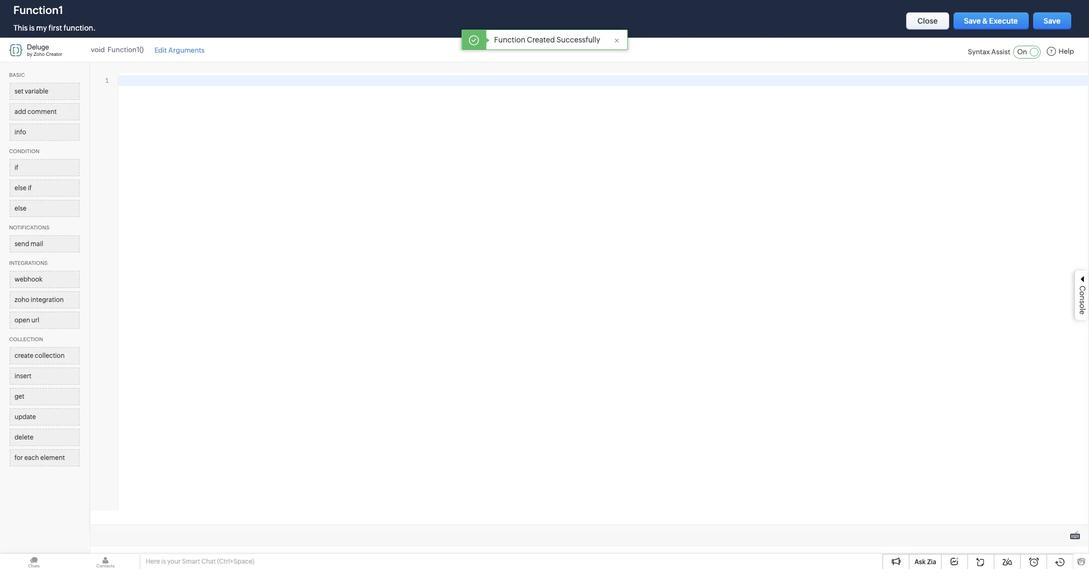 Task type: vqa. For each thing, say whether or not it's contained in the screenshot.
size Field
no



Task type: locate. For each thing, give the bounding box(es) containing it.
get
[[15, 393, 25, 401]]

edit arguments link
[[154, 46, 205, 54]]

delete
[[15, 434, 33, 442]]

&
[[982, 16, 988, 25]]

s
[[1078, 301, 1087, 304]]

execute
[[989, 16, 1018, 25]]

1 save from the left
[[964, 16, 981, 25]]

0 horizontal spatial save
[[964, 16, 981, 25]]

zoho
[[34, 52, 45, 57]]

1 horizontal spatial save
[[1044, 16, 1061, 25]]

for
[[15, 454, 23, 462]]

notifications
[[9, 225, 49, 231]]

collection
[[35, 352, 65, 360]]

successfully
[[556, 35, 600, 44]]

edit
[[154, 46, 167, 54]]

here is your smart chat (ctrl+space)
[[146, 558, 254, 566]]

else up "notifications"
[[15, 205, 26, 212]]

1 vertical spatial o
[[1078, 304, 1087, 309]]

Function Description text field
[[13, 20, 274, 36]]

element
[[40, 454, 65, 462]]

1 else from the top
[[15, 184, 26, 192]]

zia
[[927, 559, 936, 566]]

o
[[1078, 292, 1087, 296], [1078, 304, 1087, 309]]

Display Name text field
[[13, 0, 274, 20]]

c o n s o l e
[[1078, 286, 1087, 315]]

comment
[[27, 108, 57, 116]]

2 save from the left
[[1044, 16, 1061, 25]]

function created successfully
[[494, 35, 600, 44]]

arguments
[[168, 46, 205, 54]]

close
[[918, 16, 938, 25]]

0 vertical spatial if
[[15, 164, 18, 172]]

collection
[[9, 337, 43, 343]]

url
[[31, 317, 39, 324]]

else inside if else if
[[15, 184, 26, 192]]

void
[[91, 46, 105, 54]]

else
[[15, 184, 26, 192], [15, 205, 26, 212]]

1
[[105, 77, 109, 84]]

else down condition
[[15, 184, 26, 192]]

set variable
[[15, 88, 48, 95]]

0 vertical spatial else
[[15, 184, 26, 192]]

function1
[[108, 46, 139, 54]]

webhook
[[15, 276, 43, 283]]

1 vertical spatial else
[[15, 205, 26, 212]]

zoho
[[15, 296, 29, 304]]

open url
[[15, 317, 39, 324]]

create
[[15, 352, 33, 360]]

e
[[1078, 311, 1087, 315]]

mail
[[31, 240, 43, 248]]

save button
[[1033, 12, 1071, 29]]

here
[[146, 558, 160, 566]]

deluge
[[27, 43, 49, 51]]

save
[[964, 16, 981, 25], [1044, 16, 1061, 25]]

1 o from the top
[[1078, 292, 1087, 296]]

if
[[15, 164, 18, 172], [28, 184, 32, 192]]

edit arguments
[[154, 46, 205, 54]]

deluge by zoho creator
[[27, 43, 62, 57]]

0 vertical spatial o
[[1078, 292, 1087, 296]]

ask zia
[[915, 559, 936, 566]]

0 horizontal spatial if
[[15, 164, 18, 172]]

void function1 ()
[[91, 46, 144, 54]]

creator
[[46, 52, 62, 57]]

1 horizontal spatial if
[[28, 184, 32, 192]]

o up s
[[1078, 292, 1087, 296]]

c
[[1078, 286, 1087, 292]]

condition
[[9, 148, 39, 154]]

is
[[161, 558, 166, 566]]

integration
[[31, 296, 64, 304]]

n
[[1078, 296, 1087, 301]]

open
[[15, 317, 30, 324]]

1 vertical spatial if
[[28, 184, 32, 192]]

assist
[[991, 48, 1010, 56]]

send mail
[[15, 240, 43, 248]]

o up e
[[1078, 304, 1087, 309]]

2 else from the top
[[15, 205, 26, 212]]

save left &
[[964, 16, 981, 25]]

save up off
[[1044, 16, 1061, 25]]

save for save
[[1044, 16, 1061, 25]]

save for save & execute
[[964, 16, 981, 25]]

update
[[15, 414, 36, 421]]



Task type: describe. For each thing, give the bounding box(es) containing it.
send
[[15, 240, 29, 248]]

smart
[[182, 558, 200, 566]]

chats image
[[0, 555, 68, 570]]

on
[[1017, 48, 1027, 56]]

syntax
[[968, 48, 990, 56]]

function
[[494, 35, 525, 44]]

basic
[[9, 72, 25, 78]]

off
[[1040, 48, 1051, 56]]

close button
[[906, 12, 949, 29]]

ask
[[915, 559, 926, 566]]

add
[[15, 108, 26, 116]]

save & execute button
[[953, 12, 1029, 29]]

created
[[527, 35, 555, 44]]

(ctrl+space)
[[217, 558, 254, 566]]

variable
[[25, 88, 48, 95]]

2 o from the top
[[1078, 304, 1087, 309]]

syntax assist
[[968, 48, 1010, 56]]

save & execute
[[964, 16, 1018, 25]]

your
[[167, 558, 181, 566]]

zoho integration
[[15, 296, 64, 304]]

create collection
[[15, 352, 65, 360]]

each
[[24, 454, 39, 462]]

if else if
[[15, 164, 32, 192]]

by
[[27, 52, 32, 57]]

info
[[15, 129, 26, 136]]

insert
[[15, 373, 31, 380]]

integrations
[[9, 260, 48, 266]]

()
[[139, 46, 144, 54]]

chat
[[201, 558, 216, 566]]

set
[[15, 88, 23, 95]]

help
[[1059, 47, 1074, 55]]

for each element
[[15, 454, 65, 462]]

add comment
[[15, 108, 57, 116]]

contacts image
[[72, 555, 139, 570]]

l
[[1078, 309, 1087, 311]]



